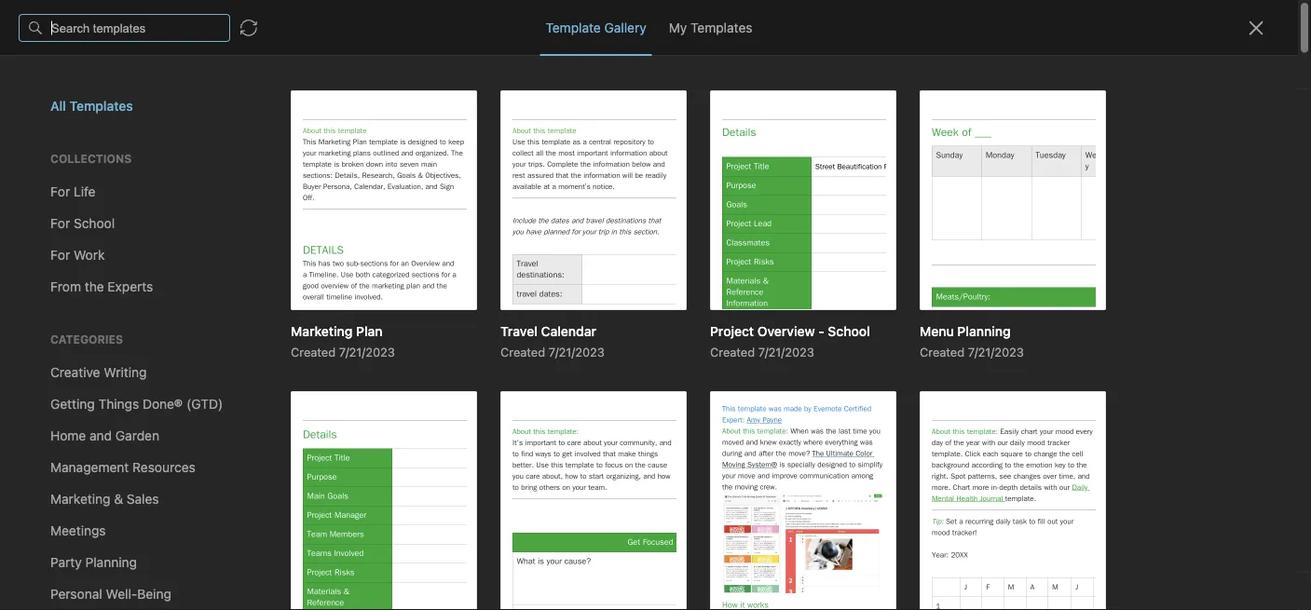 Task type: vqa. For each thing, say whether or not it's contained in the screenshot.
"Nov" for Summary Lululemon Nike Major Milestones 100 sales Week 1 MM/DD/YY Week 2 MM/DD/YY Week 3 MM/DD/YY Week 4 MM/DD/YY Week 5 MM/DD/YY Task 1 Task 2 Task 3 Task 4 Le...
no



Task type: describe. For each thing, give the bounding box(es) containing it.
shared
[[41, 482, 84, 498]]

me inside tree
[[116, 482, 134, 498]]

just now
[[248, 151, 295, 164]]

2 task from the left
[[357, 409, 385, 424]]

go to the beach - studying abroad
[[248, 126, 458, 142]]

abroad
[[414, 126, 458, 142]]

font size image
[[988, 52, 1034, 78]]

13 minutes ago
[[248, 392, 328, 405]]

share button
[[1198, 7, 1267, 37]]

send
[[494, 501, 525, 516]]

09/09/2099
[[325, 462, 398, 477]]

beach
[[307, 126, 344, 142]]

Note Editor text field
[[0, 0, 1311, 610]]

-
[[348, 126, 354, 142]]

32 minutes ago
[[248, 504, 329, 517]]

shared with me
[[41, 482, 134, 498]]

tasks
[[41, 382, 75, 397]]

highlight image
[[1175, 52, 1220, 78]]

summary
[[248, 350, 305, 365]]

more image
[[1224, 52, 1282, 78]]

items
[[484, 481, 517, 497]]

shortcuts button
[[0, 176, 215, 206]]

Search text field
[[24, 54, 199, 88]]

first notebook
[[659, 15, 742, 29]]

things
[[248, 107, 290, 122]]

actio...
[[363, 520, 404, 536]]

0 vertical spatial notes
[[457, 501, 491, 516]]

first
[[659, 15, 684, 29]]

1 task from the left
[[317, 409, 344, 424]]

13
[[248, 392, 260, 405]]

go
[[248, 126, 265, 142]]

the
[[284, 126, 304, 142]]

out
[[529, 501, 548, 516]]

1 vertical spatial 2
[[388, 409, 396, 424]]

8
[[248, 277, 255, 290]]

5
[[483, 389, 491, 404]]

mm/dd/yy down milestones
[[446, 370, 511, 385]]

assignee
[[248, 501, 303, 516]]

notebooks
[[42, 423, 107, 438]]

heading level image
[[796, 52, 892, 78]]

sales
[[248, 370, 279, 385]]

week left the 5
[[446, 389, 479, 404]]

things to do
[[248, 107, 325, 122]]

milestones
[[441, 350, 506, 365]]

2 vertical spatial testing
[[319, 481, 363, 497]]

new
[[41, 107, 68, 122]]

action
[[443, 481, 481, 497]]

&
[[280, 462, 289, 477]]

notes inside testing date & time 09/09/2099 goal testing attendees me agenda testing notes great action items assignee status clean up meeting notes send out meeting notes and actio...
[[367, 481, 402, 497]]

0 horizontal spatial 4
[[365, 389, 373, 404]]

le...
[[485, 409, 510, 424]]

1 vertical spatial meeting
[[248, 520, 297, 536]]

share
[[1214, 14, 1251, 30]]

note window element
[[0, 0, 1311, 610]]

0 vertical spatial 3
[[248, 389, 256, 404]]

#1
[[325, 330, 339, 346]]

time
[[292, 462, 322, 477]]

now
[[273, 151, 295, 164]]

summary lululemon nike major milestones 100 sales week 1 mm/dd/yy week 2 mm/dd/yy week 3 mm/dd/yy week 4 mm/dd/yy week 5 mm/dd/yy task 1 task 2 task 3 task 4 le...
[[248, 350, 548, 424]]

testing date & time 09/09/2099 goal testing attendees me agenda testing notes great action items assignee status clean up meeting notes send out meeting notes and actio...
[[248, 442, 548, 536]]

1 vertical spatial 3
[[430, 409, 438, 424]]



Task type: locate. For each thing, give the bounding box(es) containing it.
tags button
[[0, 445, 215, 475]]

status
[[306, 501, 345, 516]]

tasks button
[[0, 375, 215, 404]]

notes down action
[[457, 501, 491, 516]]

attendees
[[479, 462, 541, 477]]

testing up action
[[432, 462, 476, 477]]

0 horizontal spatial me
[[116, 482, 134, 498]]

font family image
[[896, 52, 983, 78]]

to for go
[[269, 126, 281, 142]]

and
[[337, 520, 360, 536]]

0 horizontal spatial notes
[[300, 520, 334, 536]]

meeting down assignee
[[248, 520, 297, 536]]

testing
[[248, 442, 293, 458], [432, 462, 476, 477], [319, 481, 363, 497]]

1 vertical spatial ago
[[308, 392, 328, 405]]

0 vertical spatial to
[[293, 107, 306, 122]]

1 horizontal spatial notes
[[457, 501, 491, 516]]

up
[[386, 501, 401, 516]]

0 vertical spatial minutes
[[258, 277, 300, 290]]

date
[[248, 462, 276, 477]]

1 horizontal spatial 3
[[430, 409, 438, 424]]

0 vertical spatial testing
[[248, 442, 293, 458]]

1 vertical spatial 4
[[473, 409, 481, 424]]

me down date
[[248, 481, 266, 497]]

4
[[365, 389, 373, 404], [473, 409, 481, 424]]

untitled
[[248, 219, 297, 234]]

me
[[248, 481, 266, 497], [116, 482, 134, 498]]

project plan #1
[[248, 330, 339, 346]]

task up '09/09/2099'
[[357, 409, 385, 424]]

task
[[317, 409, 344, 424], [357, 409, 385, 424], [399, 409, 427, 424], [442, 409, 469, 424]]

minutes for summary lululemon nike major milestones 100 sales week 1 mm/dd/yy week 2 mm/dd/yy week 3 mm/dd/yy week 4 mm/dd/yy week 5 mm/dd/yy task 1 task 2 task 3 task 4 le...
[[263, 392, 305, 405]]

1 horizontal spatial 1
[[348, 409, 354, 424]]

notes right recent
[[64, 240, 98, 253]]

2 down major
[[434, 370, 442, 385]]

1 vertical spatial testing
[[432, 462, 476, 477]]

home
[[41, 153, 77, 169]]

first notebook button
[[636, 9, 749, 35]]

100
[[510, 350, 532, 365]]

notes link
[[0, 345, 215, 375]]

studying
[[357, 126, 411, 142]]

1 vertical spatial notes
[[41, 352, 77, 367]]

1 vertical spatial 1
[[348, 409, 354, 424]]

testing up status
[[319, 481, 363, 497]]

3 task from the left
[[399, 409, 427, 424]]

new button
[[11, 98, 212, 131]]

recent notes group
[[0, 206, 215, 352]]

mm/dd/yy
[[329, 370, 394, 385], [446, 370, 511, 385], [259, 389, 325, 404], [377, 389, 442, 404], [248, 409, 313, 424]]

ago for summary lululemon nike major milestones 100 sales week 1 mm/dd/yy week 2 mm/dd/yy week 3 mm/dd/yy week 4 mm/dd/yy week 5 mm/dd/yy task 1 task 2 task 3 task 4 le...
[[308, 392, 328, 405]]

minutes down sales
[[263, 392, 305, 405]]

week
[[282, 370, 316, 385], [397, 370, 431, 385], [514, 370, 548, 385], [328, 389, 362, 404], [446, 389, 479, 404]]

2 horizontal spatial testing
[[432, 462, 476, 477]]

1 horizontal spatial meeting
[[405, 501, 454, 516]]

to for things
[[293, 107, 306, 122]]

3 down sales
[[248, 389, 256, 404]]

home link
[[0, 146, 224, 176]]

0 horizontal spatial 3
[[248, 389, 256, 404]]

font color image
[[1039, 52, 1085, 78]]

1 horizontal spatial 4
[[473, 409, 481, 424]]

shared with me link
[[0, 475, 215, 505]]

major
[[404, 350, 438, 365]]

0 horizontal spatial 1
[[319, 370, 325, 385]]

ago up the plan
[[303, 277, 323, 290]]

ago down agenda
[[310, 504, 329, 517]]

notes up tasks
[[41, 352, 77, 367]]

0 vertical spatial meeting
[[405, 501, 454, 516]]

minutes
[[258, 277, 300, 290], [263, 392, 305, 405], [265, 504, 307, 517]]

4 left le...
[[473, 409, 481, 424]]

3
[[248, 389, 256, 404], [430, 409, 438, 424]]

clean
[[348, 501, 383, 516]]

0 horizontal spatial testing
[[248, 442, 293, 458]]

1 up '09/09/2099'
[[348, 409, 354, 424]]

0 horizontal spatial 2
[[388, 409, 396, 424]]

minutes right 8
[[258, 277, 300, 290]]

tree
[[0, 146, 224, 546]]

mm/dd/yy down lululemon
[[329, 370, 394, 385]]

ago for date & time 09/09/2099 goal testing attendees me agenda testing notes great action items assignee status clean up meeting notes send out meeting notes and actio...
[[310, 504, 329, 517]]

0 vertical spatial 4
[[365, 389, 373, 404]]

recent notes
[[21, 240, 98, 253]]

week down major
[[397, 370, 431, 385]]

to
[[293, 107, 306, 122], [269, 126, 281, 142]]

lululemon
[[308, 350, 371, 365]]

me inside testing date & time 09/09/2099 goal testing attendees me agenda testing notes great action items assignee status clean up meeting notes send out meeting notes and actio...
[[248, 481, 266, 497]]

1
[[319, 370, 325, 385], [348, 409, 354, 424]]

plan
[[295, 330, 322, 346]]

0 vertical spatial notes
[[64, 240, 98, 253]]

to left do
[[293, 107, 306, 122]]

notes down status
[[300, 520, 334, 536]]

3 down major
[[430, 409, 438, 424]]

to right the "go"
[[269, 126, 281, 142]]

expand note image
[[592, 11, 614, 34]]

just
[[248, 151, 270, 164]]

8 minutes ago
[[248, 277, 323, 290]]

minutes down agenda
[[265, 504, 307, 517]]

goal
[[401, 462, 429, 477]]

notes
[[64, 240, 98, 253], [41, 352, 77, 367], [367, 481, 402, 497]]

1 horizontal spatial me
[[248, 481, 266, 497]]

shortcuts
[[42, 183, 100, 199]]

mm/dd/yy down 13 minutes ago
[[248, 409, 313, 424]]

notebooks link
[[0, 416, 215, 445]]

1 vertical spatial notes
[[300, 520, 334, 536]]

mm/dd/yy down major
[[377, 389, 442, 404]]

4 down lululemon
[[365, 389, 373, 404]]

mm/dd/yy down sales
[[259, 389, 325, 404]]

1 vertical spatial to
[[269, 126, 281, 142]]

1 horizontal spatial testing
[[319, 481, 363, 497]]

do
[[309, 107, 325, 122]]

notebook
[[687, 15, 742, 29]]

notes inside group
[[64, 240, 98, 253]]

None search field
[[24, 54, 199, 88]]

upgrade
[[96, 536, 152, 551]]

insert image
[[591, 52, 619, 78]]

tags
[[42, 453, 70, 468]]

0 horizontal spatial to
[[269, 126, 281, 142]]

with
[[87, 482, 112, 498]]

notes
[[457, 501, 491, 516], [300, 520, 334, 536]]

me right with
[[116, 482, 134, 498]]

testing up date
[[248, 442, 293, 458]]

upgrade button
[[11, 525, 212, 562]]

4 task from the left
[[442, 409, 469, 424]]

2 vertical spatial notes
[[367, 481, 402, 497]]

great
[[406, 481, 439, 497]]

meeting
[[405, 501, 454, 516], [248, 520, 297, 536]]

0 vertical spatial 2
[[434, 370, 442, 385]]

ago down lululemon
[[308, 392, 328, 405]]

week down "100"
[[514, 370, 548, 385]]

1 horizontal spatial to
[[293, 107, 306, 122]]

notes up 'up'
[[367, 481, 402, 497]]

task up goal
[[399, 409, 427, 424]]

task left le...
[[442, 409, 469, 424]]

recent
[[21, 240, 61, 253]]

task down 13 minutes ago
[[317, 409, 344, 424]]

week down lululemon
[[328, 389, 362, 404]]

minutes for date & time 09/09/2099 goal testing attendees me agenda testing notes great action items assignee status clean up meeting notes send out meeting notes and actio...
[[265, 504, 307, 517]]

1 horizontal spatial 2
[[434, 370, 442, 385]]

2
[[434, 370, 442, 385], [388, 409, 396, 424]]

0 vertical spatial 1
[[319, 370, 325, 385]]

1 vertical spatial minutes
[[263, 392, 305, 405]]

settings image
[[190, 15, 212, 37]]

agenda
[[270, 481, 316, 497]]

32
[[248, 504, 262, 517]]

meeting down great at the left bottom
[[405, 501, 454, 516]]

project
[[248, 330, 292, 346]]

0 horizontal spatial meeting
[[248, 520, 297, 536]]

ago
[[303, 277, 323, 290], [308, 392, 328, 405], [310, 504, 329, 517]]

2 vertical spatial ago
[[310, 504, 329, 517]]

week up 13 minutes ago
[[282, 370, 316, 385]]

0 vertical spatial ago
[[303, 277, 323, 290]]

2 vertical spatial minutes
[[265, 504, 307, 517]]

2 down the 'nike'
[[388, 409, 396, 424]]

nike
[[374, 350, 401, 365]]

tree containing home
[[0, 146, 224, 546]]

1 down lululemon
[[319, 370, 325, 385]]



